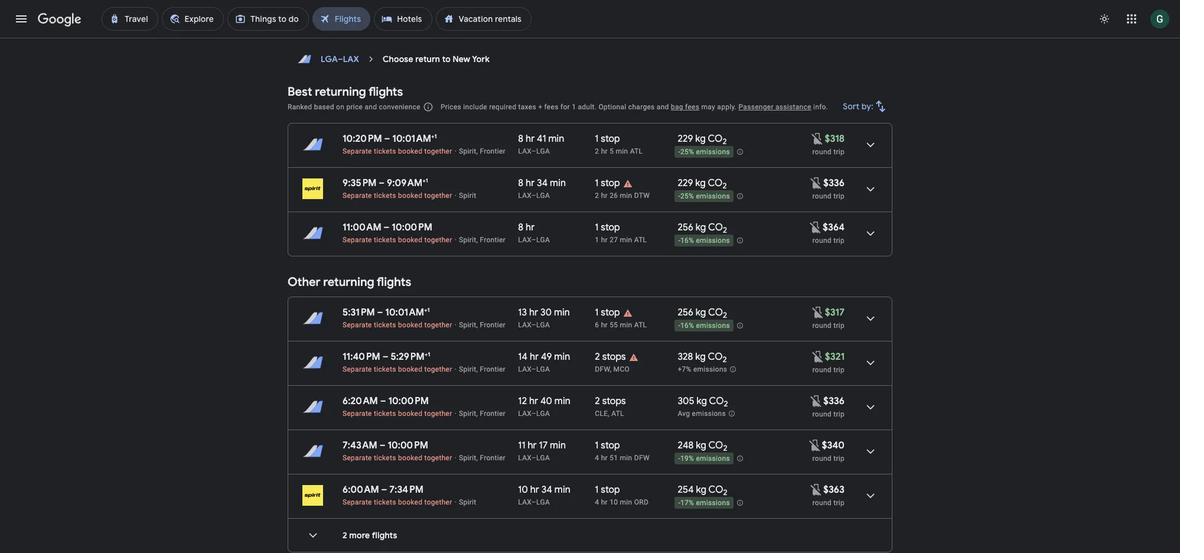 Task type: locate. For each thing, give the bounding box(es) containing it.
10:01 am inside 10:20 pm – 10:01 am + 1
[[393, 133, 431, 145]]

cle
[[595, 410, 608, 418]]

separate tickets booked together down 7:34 pm
[[343, 498, 453, 507]]

1 stop flight. element up 27
[[595, 222, 620, 235]]

stop up 55
[[601, 307, 620, 319]]

3  image from the top
[[455, 365, 457, 374]]

1 229 kg co 2 from the top
[[678, 133, 727, 147]]

7 tickets from the top
[[374, 454, 396, 462]]

30
[[541, 307, 552, 319]]

10 down 11 hr 17 min lax – lga
[[519, 484, 528, 496]]

min inside 13 hr 30 min lax – lga
[[554, 307, 570, 319]]

trip for 14 hr 49 min
[[834, 366, 845, 374]]

best returning flights
[[288, 85, 403, 99]]

hr for 6 hr 55 min atl
[[601, 321, 608, 329]]

fees
[[545, 103, 559, 111], [686, 103, 700, 111]]

separate tickets booked together. this trip includes tickets from multiple airlines. missed connections may be protected by kiwi.com.. element down leaves los angeles international airport at 10:20 pm on wednesday, november 15 and arrives at laguardia airport at 10:01 am on thursday, november 16. element
[[343, 147, 453, 155]]

51
[[610, 454, 618, 462]]

dfw down "2 stops"
[[595, 365, 610, 374]]

lga inside 8 hr 34 min lax – lga
[[537, 192, 550, 200]]

total duration 14 hr 49 min. element
[[519, 351, 595, 365]]

frontier
[[480, 147, 506, 155], [480, 236, 506, 244], [480, 321, 506, 329], [480, 365, 506, 374], [480, 410, 506, 418], [480, 454, 506, 462]]

3 8 from the top
[[519, 222, 524, 233]]

2 16% from the top
[[681, 322, 695, 330]]

round trip down 364 us dollars text box
[[813, 236, 845, 245]]

12
[[519, 395, 527, 407]]

321 US dollars text field
[[826, 351, 845, 363]]

lga inside 14 hr 49 min lax – lga
[[537, 365, 550, 374]]

248
[[678, 440, 694, 452]]

1 vertical spatial 34
[[542, 484, 553, 496]]

layover (1 of 2) is a 1 hr 32 min overnight layover at dallas/fort worth international airport in dallas. layover (2 of 2) is a 4 hr 40 min layover at orlando international airport in orlando. element
[[595, 365, 672, 374]]

lga for 10 hr 34 min
[[537, 498, 550, 507]]

booked for 10:20 pm – 10:01 am + 1
[[398, 147, 423, 155]]

stop up 27
[[601, 222, 620, 233]]

7 together from the top
[[425, 454, 453, 462]]

stop inside the 1 stop 2 hr 5 min atl
[[601, 133, 620, 145]]

5:31 pm
[[343, 307, 375, 319]]

min for 11 hr 17 min lax – lga
[[550, 440, 566, 452]]

1 vertical spatial dfw
[[635, 454, 650, 462]]

10
[[519, 484, 528, 496], [610, 498, 618, 507]]

2 $336 from the top
[[824, 395, 845, 407]]

separate tickets booked together. this trip includes tickets from multiple airlines. missed connections may be protected by kiwi.com.. element for 6:00 am
[[343, 498, 453, 507]]

tickets down 10:20 pm – 10:01 am + 1 on the left
[[374, 147, 396, 155]]

1 -25% emissions from the top
[[679, 148, 730, 156]]

this price for this flight doesn't include overhead bin access. if you need a carry-on bag, use the bags filter to update prices. image for $336
[[810, 394, 824, 408]]

hr right 12
[[530, 395, 539, 407]]

min inside 12 hr 40 min lax – lga
[[555, 395, 571, 407]]

york
[[472, 54, 490, 64]]

lax down 12
[[519, 410, 532, 418]]

lga inside 12 hr 40 min lax – lga
[[537, 410, 550, 418]]

lga inside 8 hr lax – lga
[[537, 236, 550, 244]]

flight details. leaves los angeles international airport at 5:31 pm on wednesday, november 15 and arrives at laguardia airport at 10:01 am on thursday, november 16. image
[[857, 304, 885, 333]]

round down "$318"
[[813, 148, 832, 156]]

arrival time: 10:00 pm. text field down 10:00 pm text box
[[388, 440, 429, 452]]

lga down the total duration 8 hr 34 min. element
[[537, 192, 550, 200]]

2 together from the top
[[425, 192, 453, 200]]

5 - from the top
[[679, 455, 681, 463]]

stops inside "2 stops cle , atl"
[[603, 395, 626, 407]]

separate tickets booked together down arrival time: 10:01 am on  thursday, november 16. text field
[[343, 321, 453, 329]]

lax inside 8 hr 41 min lax – lga
[[519, 147, 532, 155]]

1 vertical spatial 10
[[610, 498, 618, 507]]

4 1 stop flight. element from the top
[[595, 307, 620, 320]]

248 kg co 2
[[678, 440, 728, 453]]

min for 8 hr 34 min lax – lga
[[550, 177, 566, 189]]

hr inside 8 hr lax – lga
[[526, 222, 535, 233]]

– left 5:29 pm
[[383, 351, 389, 363]]

4 frontier from the top
[[480, 365, 506, 374]]

0 vertical spatial 4
[[595, 454, 600, 462]]

1 separate tickets booked together from the top
[[343, 147, 453, 155]]

3 spirit, from the top
[[459, 321, 478, 329]]

55
[[610, 321, 618, 329]]

2 round from the top
[[813, 192, 832, 200]]

2 separate tickets booked together. this trip includes tickets from multiple airlines. missed connections may be protected by kiwi.com.. element from the top
[[343, 192, 453, 200]]

round down 364 us dollars text box
[[813, 236, 832, 245]]

6 spirit, frontier from the top
[[459, 454, 506, 462]]

lax for 12 hr 40 min
[[519, 410, 532, 418]]

spirit, frontier for 13 hr 30 min
[[459, 321, 506, 329]]

- right the layover (1 of 1) is a 1 hr 27 min layover at hartsfield-jackson atlanta international airport in atlanta. element
[[679, 237, 681, 245]]

4 inside 1 stop 4 hr 10 min ord
[[595, 498, 600, 507]]

1 vertical spatial 10:00 pm
[[389, 395, 429, 407]]

dfw
[[595, 365, 610, 374], [635, 454, 650, 462]]

2 vertical spatial 10:00 pm
[[388, 440, 429, 452]]

tickets down "6:20 am – 10:00 pm"
[[374, 410, 396, 418]]

co inside 305 kg co 2
[[710, 395, 724, 407]]

1 spirit, frontier from the top
[[459, 147, 506, 155]]

49
[[541, 351, 552, 363]]

4 for 10 hr 34 min
[[595, 498, 600, 507]]

lax
[[343, 54, 359, 64], [519, 147, 532, 155], [519, 192, 532, 200], [519, 236, 532, 244], [519, 321, 532, 329], [519, 365, 532, 374], [519, 410, 532, 418], [519, 454, 532, 462], [519, 498, 532, 507]]

 image for 9:35 pm – 9:09 am + 1
[[455, 192, 457, 200]]

avg emissions
[[678, 410, 726, 418]]

4 separate from the top
[[343, 321, 372, 329]]

main menu image
[[14, 12, 28, 26]]

0 vertical spatial 2 stops flight. element
[[595, 351, 626, 365]]

dfw right 51
[[635, 454, 650, 462]]

Departure time: 11:00 AM. text field
[[343, 222, 382, 233]]

0 horizontal spatial dfw
[[595, 365, 610, 374]]

1 vertical spatial 4
[[595, 498, 600, 507]]

2 tickets from the top
[[374, 192, 396, 200]]

4 separate tickets booked together. this trip includes tickets from multiple airlines. missed connections may be protected by kiwi.com.. element from the top
[[343, 321, 453, 329]]

1 vertical spatial arrival time: 10:00 pm. text field
[[388, 440, 429, 452]]

2 spirit, from the top
[[459, 236, 478, 244]]

total duration 10 hr 34 min. element
[[519, 484, 595, 498]]

1 vertical spatial 256 kg co 2
[[678, 307, 728, 320]]

together
[[425, 147, 453, 155], [425, 192, 453, 200], [425, 236, 453, 244], [425, 321, 453, 329], [425, 365, 453, 374], [425, 410, 453, 418], [425, 454, 453, 462], [425, 498, 453, 507]]

round trip for 11 hr 17 min
[[813, 455, 845, 463]]

flights right more
[[372, 530, 397, 541]]

10:00 pm down arrival time: 9:09 am on  thursday, november 16. text box
[[392, 222, 433, 233]]

1 stop flight. element
[[595, 133, 620, 147], [595, 177, 620, 191], [595, 222, 620, 235], [595, 307, 620, 320], [595, 440, 620, 453], [595, 484, 620, 498]]

1 vertical spatial  image
[[455, 192, 457, 200]]

+7% emissions
[[678, 365, 728, 374]]

main content
[[288, 47, 893, 553]]

0 vertical spatial 8
[[519, 133, 524, 145]]

lax inside 11 hr 17 min lax – lga
[[519, 454, 532, 462]]

tickets
[[374, 147, 396, 155], [374, 192, 396, 200], [374, 236, 396, 244], [374, 321, 396, 329], [374, 365, 396, 374], [374, 410, 396, 418], [374, 454, 396, 462], [374, 498, 396, 507]]

hr for 2 hr 26 min dtw
[[601, 192, 608, 200]]

2 booked from the top
[[398, 192, 423, 200]]

emissions
[[697, 148, 730, 156], [697, 192, 730, 200], [697, 237, 730, 245], [697, 322, 730, 330], [694, 365, 728, 374], [692, 410, 726, 418], [697, 455, 730, 463], [697, 499, 730, 507]]

, inside layover (1 of 2) is a 1 hr 32 min overnight layover at dallas/fort worth international airport in dallas. layover (2 of 2) is a 4 hr 40 min layover at orlando international airport in orlando. "element"
[[610, 365, 612, 374]]

34 down 8 hr 41 min lax – lga
[[537, 177, 548, 189]]

1 vertical spatial 16%
[[681, 322, 695, 330]]

5 separate tickets booked together from the top
[[343, 365, 453, 374]]

this price for this flight doesn't include overhead bin access. if you need a carry-on bag, use the bags filter to update prices. image up "$340" at bottom right
[[810, 394, 824, 408]]

hr right 13
[[530, 307, 539, 319]]

0 horizontal spatial fees
[[545, 103, 559, 111]]

4 separate tickets booked together from the top
[[343, 321, 453, 329]]

together for 10:20 pm – 10:01 am + 1
[[425, 147, 453, 155]]

atl inside the 1 stop 1 hr 27 min atl
[[635, 236, 647, 244]]

round trip for 14 hr 49 min
[[813, 366, 845, 374]]

frontier left 11 hr 17 min lax – lga
[[480, 454, 506, 462]]

1 4 from the top
[[595, 454, 600, 462]]

-16% emissions
[[679, 237, 730, 245], [679, 322, 730, 330]]

lax down 13
[[519, 321, 532, 329]]

2 229 kg co 2 from the top
[[678, 177, 727, 191]]

10:00 pm down 5:29 pm
[[389, 395, 429, 407]]

lax for 13 hr 30 min
[[519, 321, 532, 329]]

2 inside "2 stops cle , atl"
[[595, 395, 600, 407]]

1 round from the top
[[813, 148, 832, 156]]

stop for 8 hr 41 min
[[601, 133, 620, 145]]

8 separate tickets booked together from the top
[[343, 498, 453, 507]]

1 horizontal spatial 10
[[610, 498, 618, 507]]

stop
[[601, 133, 620, 145], [601, 177, 620, 189], [601, 222, 620, 233], [601, 307, 620, 319], [601, 440, 620, 452], [601, 484, 620, 496]]

lax down total duration 8 hr 41 min. element
[[519, 147, 532, 155]]

tickets down leaves los angeles international airport at 11:00 am on wednesday, november 15 and arrives at laguardia airport at 10:00 pm on wednesday, november 15. element on the top left of the page
[[374, 236, 396, 244]]

7 round from the top
[[813, 455, 832, 463]]

separate tickets booked together. this trip includes tickets from multiple airlines. missed connections may be protected by kiwi.com.. element
[[343, 147, 453, 155], [343, 192, 453, 200], [343, 236, 453, 244], [343, 321, 453, 329], [343, 365, 453, 374], [343, 410, 453, 418], [343, 454, 453, 462], [343, 498, 453, 507]]

1 inside 11:40 pm – 5:29 pm + 1
[[428, 351, 431, 358]]

-19% emissions
[[679, 455, 730, 463]]

1 stop up 55
[[595, 307, 620, 319]]

5 separate from the top
[[343, 365, 372, 374]]

1 vertical spatial -16% emissions
[[679, 322, 730, 330]]

5:31 pm – 10:01 am + 1
[[343, 306, 430, 319]]

0 vertical spatial flights
[[369, 85, 403, 99]]

separate down departure time: 6:00 am. text box
[[343, 498, 372, 507]]

5 booked from the top
[[398, 365, 423, 374]]

+ down arrival time: 10:01 am on  thursday, november 16. text box
[[423, 177, 426, 184]]

booked for 5:31 pm – 10:01 am + 1
[[398, 321, 423, 329]]

trip down $336 text field
[[834, 192, 845, 200]]

363 US dollars text field
[[824, 484, 845, 496]]

2 separate from the top
[[343, 192, 372, 200]]

lga down 49
[[537, 365, 550, 374]]

arrival time: 10:00 pm. text field down arrival time: 9:09 am on  thursday, november 16. text box
[[392, 222, 433, 233]]

2 vertical spatial flights
[[372, 530, 397, 541]]

Departure time: 7:43 AM. text field
[[343, 440, 378, 452]]

total duration 11 hr 17 min. element
[[519, 440, 595, 453]]

hr inside 12 hr 40 min lax – lga
[[530, 395, 539, 407]]

hr inside the 1 stop 4 hr 51 min dfw
[[601, 454, 608, 462]]

flight details. leaves los angeles international airport at 9:35 pm on wednesday, november 15 and arrives at laguardia airport at 9:09 am on thursday, november 16. image
[[857, 175, 885, 203]]

0 vertical spatial 1 stop
[[595, 177, 620, 189]]

min inside 14 hr 49 min lax – lga
[[555, 351, 571, 363]]

co inside 248 kg co 2
[[709, 440, 724, 452]]

min inside 10 hr 34 min lax – lga
[[555, 484, 571, 496]]

7 separate tickets booked together. this trip includes tickets from multiple airlines. missed connections may be protected by kiwi.com.. element from the top
[[343, 454, 453, 462]]

total duration 13 hr 30 min. element
[[519, 307, 595, 320]]

kg inside the 328 kg co 2
[[696, 351, 706, 363]]

booked down arrival time: 10:01 am on  thursday, november 16. text field
[[398, 321, 423, 329]]

10:00 pm
[[392, 222, 433, 233], [389, 395, 429, 407], [388, 440, 429, 452]]

spirit, frontier for 8 hr 41 min
[[459, 147, 506, 155]]

mco
[[614, 365, 630, 374]]

lga down 30
[[537, 321, 550, 329]]

– inside 9:35 pm – 9:09 am + 1
[[379, 177, 385, 189]]

round for 12 hr 40 min
[[813, 410, 832, 418]]

min for 6 hr 55 min atl
[[620, 321, 633, 329]]

separate tickets booked together. this trip includes tickets from multiple airlines. missed connections may be protected by kiwi.com.. element for 11:00 am
[[343, 236, 453, 244]]

this price for this flight doesn't include overhead bin access. if you need a carry-on bag, use the bags filter to update prices. image for $318
[[811, 132, 825, 146]]

1 round trip from the top
[[813, 148, 845, 156]]

2 round trip from the top
[[813, 192, 845, 200]]

sort by:
[[844, 101, 874, 112]]

1 $336 from the top
[[824, 177, 845, 189]]

tickets down leaves los angeles international airport at 11:40 pm on wednesday, november 15 and arrives at laguardia airport at 5:29 pm on thursday, november 16. element
[[374, 365, 396, 374]]

1  image from the top
[[455, 236, 457, 244]]

kg inside 248 kg co 2
[[696, 440, 707, 452]]

1 2 stops flight. element from the top
[[595, 351, 626, 365]]

round trip for 13 hr 30 min
[[813, 322, 845, 330]]

2 stops flight. element
[[595, 351, 626, 365], [595, 395, 626, 409]]

min left ord
[[620, 498, 633, 507]]

5 trip from the top
[[834, 366, 845, 374]]

learn more about ranking image
[[423, 102, 434, 112]]

318 US dollars text field
[[825, 133, 845, 145]]

round for 13 hr 30 min
[[813, 322, 832, 330]]

lax inside 12 hr 40 min lax – lga
[[519, 410, 532, 418]]

adult.
[[578, 103, 597, 111]]

1 vertical spatial $336
[[824, 395, 845, 407]]

2 vertical spatial 8
[[519, 222, 524, 233]]

0 vertical spatial stops
[[603, 351, 626, 363]]

stop inside 1 stop 4 hr 10 min ord
[[601, 484, 620, 496]]

flight details. leaves los angeles international airport at 6:20 am on wednesday, november 15 and arrives at laguardia airport at 10:00 pm on wednesday, november 15. image
[[857, 393, 885, 421]]

10:00 pm for 7:43 am – 10:00 pm
[[388, 440, 429, 452]]

hr inside 8 hr 41 min lax – lga
[[526, 133, 535, 145]]

229 kg co 2
[[678, 133, 727, 147], [678, 177, 727, 191]]

4 trip from the top
[[834, 322, 845, 330]]

separate down '6:20 am' at the left of page
[[343, 410, 372, 418]]

229 for 8 hr 34 min
[[678, 177, 694, 189]]

1 stop flight. element up 51
[[595, 440, 620, 453]]

10:00 pm for 11:00 am – 10:00 pm
[[392, 222, 433, 233]]

3 round trip from the top
[[813, 236, 845, 245]]

3 separate from the top
[[343, 236, 372, 244]]

1 vertical spatial 2 stops flight. element
[[595, 395, 626, 409]]

4
[[595, 454, 600, 462], [595, 498, 600, 507]]

separate tickets booked together. this trip includes tickets from multiple airlines. missed connections may be protected by kiwi.com.. element down 7:34 pm
[[343, 498, 453, 507]]

atl inside the 1 stop 2 hr 5 min atl
[[631, 147, 643, 155]]

layover (1 of 2) is a 53 min layover at cleveland hopkins international airport in cleveland. layover (2 of 2) is a 3 hr 19 min layover at hartsfield-jackson atlanta international airport in atlanta. element
[[595, 409, 672, 418]]

co for 8 hr 41 min
[[708, 133, 723, 145]]

hr for 8 hr 34 min lax – lga
[[526, 177, 535, 189]]

2 more flights image
[[299, 521, 327, 550]]

25%
[[681, 148, 695, 156], [681, 192, 695, 200]]

1 spirit, from the top
[[459, 147, 478, 155]]

min right 49
[[555, 351, 571, 363]]

separate tickets booked together. this trip includes tickets from multiple airlines. missed connections may be protected by kiwi.com.. element down 5:29 pm
[[343, 365, 453, 374]]

separate for 6:00 am
[[343, 498, 372, 507]]

kg inside 305 kg co 2
[[697, 395, 708, 407]]

separate tickets booked together
[[343, 147, 453, 155], [343, 192, 453, 200], [343, 236, 453, 244], [343, 321, 453, 329], [343, 365, 453, 374], [343, 410, 453, 418], [343, 454, 453, 462], [343, 498, 453, 507]]

6 spirit, from the top
[[459, 454, 478, 462]]

lax inside 13 hr 30 min lax – lga
[[519, 321, 532, 329]]

hr down 8 hr 34 min lax – lga
[[526, 222, 535, 233]]

305 kg co 2
[[678, 395, 729, 409]]

3 - from the top
[[679, 237, 681, 245]]

co
[[708, 133, 723, 145], [708, 177, 723, 189], [709, 222, 723, 233], [709, 307, 723, 319], [708, 351, 723, 363], [710, 395, 724, 407], [709, 440, 724, 452], [709, 484, 724, 496]]

spirit, frontier for 8 hr
[[459, 236, 506, 244]]

10:01 am inside 5:31 pm – 10:01 am + 1
[[386, 307, 424, 319]]

1 inside 5:31 pm – 10:01 am + 1
[[428, 306, 430, 314]]

2 25% from the top
[[681, 192, 695, 200]]

flight details. leaves los angeles international airport at 6:00 am on wednesday, november 15 and arrives at laguardia airport at 7:34 pm on wednesday, november 15. image
[[857, 482, 885, 510]]

0 vertical spatial spirit
[[459, 192, 477, 200]]

8 together from the top
[[425, 498, 453, 507]]

returning up departure time: 5:31 pm. text field
[[323, 275, 375, 290]]

336 US dollars text field
[[824, 177, 845, 189]]

8 inside 8 hr 34 min lax – lga
[[519, 177, 524, 189]]

8
[[519, 133, 524, 145], [519, 177, 524, 189], [519, 222, 524, 233]]

Arrival time: 10:00 PM. text field
[[392, 222, 433, 233], [388, 440, 429, 452]]

Arrival time: 10:01 AM on  Thursday, November 16. text field
[[393, 132, 437, 145]]

10 inside 10 hr 34 min lax – lga
[[519, 484, 528, 496]]

2 stop from the top
[[601, 177, 620, 189]]

1 tickets from the top
[[374, 147, 396, 155]]

emissions for $363
[[697, 499, 730, 507]]

min right the 41
[[549, 133, 565, 145]]

– up best returning flights
[[338, 54, 343, 64]]

1 booked from the top
[[398, 147, 423, 155]]

1 vertical spatial 256
[[678, 307, 694, 319]]

– down total duration 8 hr. element
[[532, 236, 537, 244]]

5 round trip from the top
[[813, 366, 845, 374]]

6 round from the top
[[813, 410, 832, 418]]

1 trip from the top
[[834, 148, 845, 156]]

kg inside 254 kg co 2
[[697, 484, 707, 496]]

5 together from the top
[[425, 365, 453, 374]]

2 fees from the left
[[686, 103, 700, 111]]

frontier for 13 hr 30 min
[[480, 321, 506, 329]]

2 inside the 1 stop 2 hr 5 min atl
[[595, 147, 600, 155]]

3 frontier from the top
[[480, 321, 506, 329]]

min right 17
[[550, 440, 566, 452]]

+ for 14 hr 49 min
[[425, 351, 428, 358]]

trip down $317
[[834, 322, 845, 330]]

0 vertical spatial ,
[[610, 365, 612, 374]]

round trip down 340 us dollars text box
[[813, 455, 845, 463]]

min inside 11 hr 17 min lax – lga
[[550, 440, 566, 452]]

-16% emissions for $317
[[679, 322, 730, 330]]

1 -16% emissions from the top
[[679, 237, 730, 245]]

1 vertical spatial 10:01 am
[[386, 307, 424, 319]]

0 vertical spatial 34
[[537, 177, 548, 189]]

atl inside "2 stops cle , atl"
[[612, 410, 625, 418]]

1 229 from the top
[[678, 133, 694, 145]]

0 vertical spatial 256
[[678, 222, 694, 233]]

0 vertical spatial  image
[[455, 147, 457, 155]]

spirit, for 5:31 pm – 10:01 am + 1
[[459, 321, 478, 329]]

this price for this flight doesn't include overhead bin access. if you need a carry-on bag, use the bags filter to update prices. image for $317
[[811, 305, 826, 319]]

lga inside 11 hr 17 min lax – lga
[[537, 454, 550, 462]]

6 trip from the top
[[834, 410, 845, 418]]

1 vertical spatial 229 kg co 2
[[678, 177, 727, 191]]

6 stop from the top
[[601, 484, 620, 496]]

2 vertical spatial  image
[[455, 498, 457, 507]]

2 229 from the top
[[678, 177, 694, 189]]

1 vertical spatial 25%
[[681, 192, 695, 200]]

0 vertical spatial $336
[[824, 177, 845, 189]]

1 vertical spatial 1 stop
[[595, 307, 620, 319]]

1 - from the top
[[679, 148, 681, 156]]

None search field
[[288, 0, 893, 38]]

 image for 5:31 pm – 10:01 am + 1
[[455, 321, 457, 329]]

- for 8 hr 41 min
[[679, 148, 681, 156]]

returning up on
[[315, 85, 366, 99]]

1 vertical spatial flights
[[377, 275, 412, 290]]

2 frontier from the top
[[480, 236, 506, 244]]

+ inside 9:35 pm – 9:09 am + 1
[[423, 177, 426, 184]]

separate tickets booked together. this trip includes tickets from multiple airlines. missed connections may be protected by kiwi.com.. element for 9:35 pm
[[343, 192, 453, 200]]

2 -16% emissions from the top
[[679, 322, 730, 330]]

– inside 13 hr 30 min lax – lga
[[532, 321, 537, 329]]

-25% emissions for $318
[[679, 148, 730, 156]]

8 inside 8 hr 41 min lax – lga
[[519, 133, 524, 145]]

lax for 8 hr 34 min
[[519, 192, 532, 200]]

price
[[347, 103, 363, 111]]

0 vertical spatial returning
[[315, 85, 366, 99]]

all
[[310, 4, 320, 14]]

5 spirit, from the top
[[459, 410, 478, 418]]

all filters button
[[288, 0, 354, 18]]

hr inside 8 hr 34 min lax – lga
[[526, 177, 535, 189]]

this price for this flight doesn't include overhead bin access. if you need a carry-on bag, use the bags filter to update prices. image for $340
[[808, 438, 822, 452]]

$318
[[825, 133, 845, 145]]

+ inside 11:40 pm – 5:29 pm + 1
[[425, 351, 428, 358]]

Arrival time: 9:09 AM on  Thursday, November 16. text field
[[387, 177, 429, 189]]

booked for 7:43 am – 10:00 pm
[[398, 454, 423, 462]]

– inside 8 hr lax – lga
[[532, 236, 537, 244]]

1 horizontal spatial fees
[[686, 103, 700, 111]]

34 inside 10 hr 34 min lax – lga
[[542, 484, 553, 496]]

1 vertical spatial returning
[[323, 275, 375, 290]]

tickets down 6:00 am – 7:34 pm
[[374, 498, 396, 507]]

stop inside the 1 stop 1 hr 27 min atl
[[601, 222, 620, 233]]

- down bag
[[679, 148, 681, 156]]

2 -25% emissions from the top
[[679, 192, 730, 200]]

10 inside 1 stop 4 hr 10 min ord
[[610, 498, 618, 507]]

arrival time: 10:00 pm. text field for 7:43 am – 10:00 pm
[[388, 440, 429, 452]]

4 stop from the top
[[601, 307, 620, 319]]

6 - from the top
[[679, 499, 681, 507]]

27
[[610, 236, 618, 244]]

spirit,
[[459, 147, 478, 155], [459, 236, 478, 244], [459, 321, 478, 329], [459, 365, 478, 374], [459, 410, 478, 418], [459, 454, 478, 462]]

0 vertical spatial 10
[[519, 484, 528, 496]]

hr inside the 1 stop 1 hr 27 min atl
[[601, 236, 608, 244]]

3 round from the top
[[813, 236, 832, 245]]

3 tickets from the top
[[374, 236, 396, 244]]

8 round from the top
[[813, 499, 832, 507]]

7 trip from the top
[[834, 455, 845, 463]]

lax for 11 hr 17 min
[[519, 454, 532, 462]]

256
[[678, 222, 694, 233], [678, 307, 694, 319]]

leaves los angeles international airport at 11:40 pm on wednesday, november 15 and arrives at laguardia airport at 5:29 pm on thursday, november 16. element
[[343, 351, 431, 363]]

best
[[288, 85, 312, 99]]

stop up layover (1 of 1) is a 4 hr 10 min layover at o'hare international airport in chicago. element
[[601, 484, 620, 496]]

hr inside 11 hr 17 min lax – lga
[[528, 440, 537, 452]]

leaves los angeles international airport at 5:31 pm on wednesday, november 15 and arrives at laguardia airport at 10:01 am on thursday, november 16. element
[[343, 306, 430, 319]]

2 stops flight. element up dfw , mco
[[595, 351, 626, 365]]

- down '254'
[[679, 499, 681, 507]]

trip down 336 us dollars text field
[[834, 410, 845, 418]]

1 horizontal spatial and
[[657, 103, 669, 111]]

$321
[[826, 351, 845, 363]]

0 vertical spatial -25% emissions
[[679, 148, 730, 156]]

min for 14 hr 49 min lax – lga
[[555, 351, 571, 363]]

layover (1 of 1) is a 1 hr 27 min layover at hartsfield-jackson atlanta international airport in atlanta. element
[[595, 235, 672, 245]]

this price for this flight doesn't include overhead bin access. if you need a carry-on bag, use the bags filter to update prices. image
[[811, 305, 826, 319], [811, 350, 826, 364], [810, 394, 824, 408], [810, 483, 824, 497]]

lga down total duration 8 hr. element
[[537, 236, 550, 244]]

round for 8 hr 34 min
[[813, 192, 832, 200]]

frontier down "required"
[[480, 147, 506, 155]]

13 hr 30 min lax – lga
[[519, 307, 570, 329]]

frontier for 11 hr 17 min
[[480, 454, 506, 462]]

min down 8 hr 41 min lax – lga
[[550, 177, 566, 189]]

Departure time: 5:31 PM. text field
[[343, 307, 375, 319]]

3 trip from the top
[[834, 236, 845, 245]]

-25% emissions
[[679, 148, 730, 156], [679, 192, 730, 200]]

round down $336 text field
[[813, 192, 832, 200]]

trip for 11 hr 17 min
[[834, 455, 845, 463]]

fees left for
[[545, 103, 559, 111]]

2 256 from the top
[[678, 307, 694, 319]]

34 for 10
[[542, 484, 553, 496]]

8 inside 8 hr lax – lga
[[519, 222, 524, 233]]

trip down 340 us dollars text box
[[834, 455, 845, 463]]

hr left 27
[[601, 236, 608, 244]]

1 vertical spatial ,
[[608, 410, 610, 418]]

emissions for $317
[[697, 322, 730, 330]]

lga inside 10 hr 34 min lax – lga
[[537, 498, 550, 507]]

16%
[[681, 237, 695, 245], [681, 322, 695, 330]]

4 for 11 hr 17 min
[[595, 454, 600, 462]]

separate for 6:20 am
[[343, 410, 372, 418]]

lax inside 14 hr 49 min lax – lga
[[519, 365, 532, 374]]

passenger
[[739, 103, 774, 111]]

$340
[[822, 440, 845, 452]]

lax inside 8 hr 34 min lax – lga
[[519, 192, 532, 200]]

256 kg co 2
[[678, 222, 728, 235], [678, 307, 728, 320]]

round trip down "$318"
[[813, 148, 845, 156]]

1 stop flight. element for 8 hr
[[595, 222, 620, 235]]

booked down 5:29 pm
[[398, 365, 423, 374]]

leaves los angeles international airport at 10:20 pm on wednesday, november 15 and arrives at laguardia airport at 10:01 am on thursday, november 16. element
[[343, 132, 437, 145]]

2 spirit from the top
[[459, 498, 477, 507]]

co inside the 328 kg co 2
[[708, 351, 723, 363]]

34 inside 8 hr 34 min lax – lga
[[537, 177, 548, 189]]

4 down total duration 10 hr 34 min. element
[[595, 498, 600, 507]]

0 vertical spatial 25%
[[681, 148, 695, 156]]

separate tickets booked together. this trip includes tickets from multiple airlines. missed connections may be protected by kiwi.com.. element down the 11:00 am – 10:00 pm
[[343, 236, 453, 244]]

sort by: button
[[839, 92, 893, 121]]

6 booked from the top
[[398, 410, 423, 418]]

hr inside 13 hr 30 min lax – lga
[[530, 307, 539, 319]]

1 stop flight. element up 55
[[595, 307, 620, 320]]

+ down the learn more about ranking image
[[431, 132, 435, 140]]

hr inside 14 hr 49 min lax – lga
[[530, 351, 539, 363]]

0 vertical spatial arrival time: 10:00 pm. text field
[[392, 222, 433, 233]]

4 together from the top
[[425, 321, 453, 329]]

1 1 stop flight. element from the top
[[595, 133, 620, 147]]

hr down 8 hr 41 min lax – lga
[[526, 177, 535, 189]]

– down the total duration 8 hr 34 min. element
[[532, 192, 537, 200]]

4 spirit, from the top
[[459, 365, 478, 374]]

0 vertical spatial 229
[[678, 133, 694, 145]]

0 vertical spatial 10:01 am
[[393, 133, 431, 145]]

25% right dtw
[[681, 192, 695, 200]]

separate for 5:31 pm
[[343, 321, 372, 329]]

prices include required taxes + fees for 1 adult. optional charges and bag fees may apply. passenger assistance
[[441, 103, 812, 111]]

2 more flights
[[343, 530, 397, 541]]

8 for 8 hr 34 min
[[519, 177, 524, 189]]

kg for 11 hr 17 min
[[696, 440, 707, 452]]

2 stops flight. element up cle
[[595, 395, 626, 409]]

–
[[338, 54, 343, 64], [385, 133, 390, 145], [532, 147, 537, 155], [379, 177, 385, 189], [532, 192, 537, 200], [384, 222, 390, 233], [532, 236, 537, 244], [377, 307, 383, 319], [532, 321, 537, 329], [383, 351, 389, 363], [532, 365, 537, 374], [380, 395, 386, 407], [532, 410, 537, 418], [380, 440, 386, 452], [532, 454, 537, 462], [382, 484, 387, 496], [532, 498, 537, 507]]

and
[[365, 103, 377, 111], [657, 103, 669, 111]]

1 stop 1 hr 27 min atl
[[595, 222, 647, 244]]

this price for this flight doesn't include overhead bin access. if you need a carry-on bag, use the bags filter to update prices. image
[[811, 132, 825, 146], [810, 176, 824, 190], [809, 220, 823, 234], [808, 438, 822, 452]]

2 spirit, frontier from the top
[[459, 236, 506, 244]]

$364
[[823, 222, 845, 233]]

returning
[[315, 85, 366, 99], [323, 275, 375, 290]]

5 separate tickets booked together. this trip includes tickets from multiple airlines. missed connections may be protected by kiwi.com.. element from the top
[[343, 365, 453, 374]]

lga for 12 hr 40 min
[[537, 410, 550, 418]]

Arrival time: 10:01 AM on  Thursday, November 16. text field
[[386, 306, 430, 319]]

2 256 kg co 2 from the top
[[678, 307, 728, 320]]

lax down the total duration 8 hr 34 min. element
[[519, 192, 532, 200]]

lax inside 10 hr 34 min lax – lga
[[519, 498, 532, 507]]

lga inside 13 hr 30 min lax – lga
[[537, 321, 550, 329]]

separate
[[343, 147, 372, 155], [343, 192, 372, 200], [343, 236, 372, 244], [343, 321, 372, 329], [343, 365, 372, 374], [343, 410, 372, 418], [343, 454, 372, 462], [343, 498, 372, 507]]

frontier left 14 hr 49 min lax – lga on the left of the page
[[480, 365, 506, 374]]

 image for 10:20 pm – 10:01 am + 1
[[455, 147, 457, 155]]

lga inside 8 hr 41 min lax – lga
[[537, 147, 550, 155]]

0 horizontal spatial 10
[[519, 484, 528, 496]]

together for 6:00 am – 7:34 pm
[[425, 498, 453, 507]]

hr right 14
[[530, 351, 539, 363]]

this price for this flight doesn't include overhead bin access. if you need a carry-on bag, use the bags filter to update prices. image for $364
[[809, 220, 823, 234]]

trip
[[834, 148, 845, 156], [834, 192, 845, 200], [834, 236, 845, 245], [834, 322, 845, 330], [834, 366, 845, 374], [834, 410, 845, 418], [834, 455, 845, 463], [834, 499, 845, 507]]

1 stop 4 hr 10 min ord
[[595, 484, 649, 507]]

min inside the 1 stop 4 hr 51 min dfw
[[620, 454, 633, 462]]

booked down arrival time: 10:01 am on  thursday, november 16. text box
[[398, 147, 423, 155]]

booked for 6:00 am – 7:34 pm
[[398, 498, 423, 507]]

flight details. leaves los angeles international airport at 11:40 pm on wednesday, november 15 and arrives at laguardia airport at 5:29 pm on thursday, november 16. image
[[857, 349, 885, 377]]

0 vertical spatial 10:00 pm
[[392, 222, 433, 233]]

co inside 254 kg co 2
[[709, 484, 724, 496]]

+ inside 10:20 pm – 10:01 am + 1
[[431, 132, 435, 140]]

1 vertical spatial stops
[[603, 395, 626, 407]]

8 left the 41
[[519, 133, 524, 145]]

hr inside 1 stop 4 hr 10 min ord
[[601, 498, 608, 507]]

0 vertical spatial 229 kg co 2
[[678, 133, 727, 147]]

– down total duration 14 hr 49 min. element at the bottom of page
[[532, 365, 537, 374]]

separate tickets booked together down the 11:00 am – 10:00 pm
[[343, 236, 453, 244]]

3  image from the top
[[455, 498, 457, 507]]

separate tickets booked together. this trip includes tickets from multiple airlines. missed connections may be protected by kiwi.com.. element down 10:00 pm text box
[[343, 410, 453, 418]]

min inside 8 hr 34 min lax – lga
[[550, 177, 566, 189]]

– inside 10:20 pm – 10:01 am + 1
[[385, 133, 390, 145]]

dtw
[[635, 192, 650, 200]]

lax down 11
[[519, 454, 532, 462]]

1 vertical spatial spirit
[[459, 498, 477, 507]]

11:40 pm – 5:29 pm + 1
[[343, 351, 431, 363]]

2 inside 305 kg co 2
[[724, 399, 729, 409]]

6 separate tickets booked together from the top
[[343, 410, 453, 418]]

trip down $321 text field
[[834, 366, 845, 374]]

6 round trip from the top
[[813, 410, 845, 418]]

1 vertical spatial -25% emissions
[[679, 192, 730, 200]]

2 separate tickets booked together from the top
[[343, 192, 453, 200]]

total duration 8 hr 34 min. element
[[519, 177, 595, 191]]

2 1 stop from the top
[[595, 307, 620, 319]]

 image
[[455, 147, 457, 155], [455, 192, 457, 200], [455, 498, 457, 507]]

stop inside the 1 stop 4 hr 51 min dfw
[[601, 440, 620, 452]]

 image
[[455, 236, 457, 244], [455, 321, 457, 329], [455, 365, 457, 374], [455, 410, 457, 418], [455, 454, 457, 462]]

booked down the 11:00 am – 10:00 pm
[[398, 236, 423, 244]]

round down $317
[[813, 322, 832, 330]]

separate tickets booked together. this trip includes tickets from multiple airlines. missed connections may be protected by kiwi.com.. element down the 9:09 am
[[343, 192, 453, 200]]

1 frontier from the top
[[480, 147, 506, 155]]

hr inside 10 hr 34 min lax – lga
[[531, 484, 540, 496]]

1 vertical spatial 8
[[519, 177, 524, 189]]

2 hr 26 min dtw
[[595, 192, 650, 200]]

filters
[[322, 4, 345, 14]]

total duration 12 hr 40 min. element
[[519, 395, 595, 409]]

0 vertical spatial 256 kg co 2
[[678, 222, 728, 235]]

stops button
[[359, 0, 408, 18]]

round
[[813, 148, 832, 156], [813, 192, 832, 200], [813, 236, 832, 245], [813, 322, 832, 330], [813, 366, 832, 374], [813, 410, 832, 418], [813, 455, 832, 463], [813, 499, 832, 507]]

tickets for 10:20 pm
[[374, 147, 396, 155]]

hr left ord
[[601, 498, 608, 507]]

10:00 pm down 10:00 pm text box
[[388, 440, 429, 452]]

3 together from the top
[[425, 236, 453, 244]]

0 vertical spatial 16%
[[681, 237, 695, 245]]

 image for 7:43 am – 10:00 pm
[[455, 454, 457, 462]]

1 25% from the top
[[681, 148, 695, 156]]

hr for 12 hr 40 min lax – lga
[[530, 395, 539, 407]]

min right 27
[[620, 236, 633, 244]]

0 horizontal spatial and
[[365, 103, 377, 111]]

, left mco
[[610, 365, 612, 374]]

0 vertical spatial -16% emissions
[[679, 237, 730, 245]]

+ inside 5:31 pm – 10:01 am + 1
[[424, 306, 428, 314]]

$336
[[824, 177, 845, 189], [824, 395, 845, 407]]

2
[[723, 137, 727, 147], [595, 147, 600, 155], [723, 181, 727, 191], [595, 192, 600, 200], [723, 225, 728, 235], [723, 310, 728, 320], [595, 351, 600, 363], [723, 355, 727, 365], [595, 395, 600, 407], [724, 399, 729, 409], [724, 443, 728, 453], [724, 488, 728, 498], [343, 530, 347, 541]]

8 down 8 hr 41 min lax – lga
[[519, 177, 524, 189]]

2 trip from the top
[[834, 192, 845, 200]]

1 vertical spatial 229
[[678, 177, 694, 189]]

trip down 364 us dollars text box
[[834, 236, 845, 245]]

41
[[537, 133, 547, 145]]

6 frontier from the top
[[480, 454, 506, 462]]

3 stop from the top
[[601, 222, 620, 233]]

2 stops from the top
[[603, 395, 626, 407]]

1 horizontal spatial dfw
[[635, 454, 650, 462]]

4 inside the 1 stop 4 hr 51 min dfw
[[595, 454, 600, 462]]

booked down 10:00 pm text box
[[398, 410, 423, 418]]

optional
[[599, 103, 627, 111]]

this price for this flight doesn't include overhead bin access. if you need a carry-on bag, use the bags filter to update prices. image left flight details. leaves los angeles international airport at 5:31 pm on wednesday, november 15 and arrives at laguardia airport at 10:01 am on thursday, november 16. icon
[[811, 305, 826, 319]]

256 for –
[[678, 222, 694, 233]]

tickets for 6:20 am
[[374, 410, 396, 418]]

min inside 8 hr 41 min lax – lga
[[549, 133, 565, 145]]

apply.
[[718, 103, 737, 111]]

0 vertical spatial dfw
[[595, 365, 610, 374]]

1 spirit from the top
[[459, 192, 477, 200]]

spirit, frontier for 14 hr 49 min
[[459, 365, 506, 374]]

8 trip from the top
[[834, 499, 845, 507]]

6:00 am – 7:34 pm
[[343, 484, 424, 496]]



Task type: vqa. For each thing, say whether or not it's contained in the screenshot.
bottommost 2 stops flight. ELEMENT
yes



Task type: describe. For each thing, give the bounding box(es) containing it.
364 US dollars text field
[[823, 222, 845, 233]]

256 kg co 2 for $317
[[678, 307, 728, 320]]

– inside 10 hr 34 min lax – lga
[[532, 498, 537, 507]]

change appearance image
[[1091, 5, 1119, 33]]

separate tickets booked together for 11:00 am
[[343, 236, 453, 244]]

bags button
[[475, 0, 521, 18]]

+ for 13 hr 30 min
[[424, 306, 428, 314]]

+ for 8 hr 41 min
[[431, 132, 435, 140]]

+7%
[[678, 365, 692, 374]]

choose return to new york
[[383, 54, 490, 64]]

40
[[541, 395, 553, 407]]

Departure time: 9:35 PM. text field
[[343, 177, 377, 189]]

may
[[702, 103, 716, 111]]

lga for 8 hr 34 min
[[537, 192, 550, 200]]

254
[[678, 484, 694, 496]]

9:35 pm
[[343, 177, 377, 189]]

tickets for 6:00 am
[[374, 498, 396, 507]]

trip for 10 hr 34 min
[[834, 499, 845, 507]]

min inside the 1 stop 2 hr 5 min atl
[[616, 147, 629, 155]]

lax up best returning flights
[[343, 54, 359, 64]]

7:43 am
[[343, 440, 378, 452]]

1 inside the 1 stop 2 hr 5 min atl
[[595, 133, 599, 145]]

9:35 pm – 9:09 am + 1
[[343, 177, 429, 189]]

separate tickets booked together for 7:43 am
[[343, 454, 453, 462]]

- for 8 hr 34 min
[[679, 192, 681, 200]]

11:00 am
[[343, 222, 382, 233]]

1 stop flight. element for 10 hr 34 min
[[595, 484, 620, 498]]

this price for this flight doesn't include overhead bin access. if you need a carry-on bag, use the bags filter to update prices. image for $336
[[810, 176, 824, 190]]

1 stop 2 hr 5 min atl
[[595, 133, 643, 155]]

co for 8 hr 34 min
[[708, 177, 723, 189]]

1 inside 9:35 pm – 9:09 am + 1
[[426, 177, 429, 184]]

charges
[[629, 103, 655, 111]]

layover (1 of 1) is a 2 hr 26 min overnight layover at detroit metropolitan wayne county airport in detroit. element
[[595, 191, 672, 200]]

1 stop flight. element for 11 hr 17 min
[[595, 440, 620, 453]]

6:20 am – 10:00 pm
[[343, 395, 429, 407]]

tickets for 7:43 am
[[374, 454, 396, 462]]

separate tickets booked together for 6:00 am
[[343, 498, 453, 507]]

Departure time: 10:20 PM. text field
[[343, 133, 382, 145]]

19%
[[681, 455, 695, 463]]

stop for 11 hr 17 min
[[601, 440, 620, 452]]

main content containing best returning flights
[[288, 47, 893, 553]]

booked for 6:20 am – 10:00 pm
[[398, 410, 423, 418]]

min inside 1 stop 4 hr 10 min ord
[[620, 498, 633, 507]]

stops for 2 stops cle , atl
[[603, 395, 626, 407]]

26
[[610, 192, 618, 200]]

7:43 am – 10:00 pm
[[343, 440, 429, 452]]

kg for 13 hr 30 min
[[696, 307, 707, 319]]

lga – lax
[[321, 54, 359, 64]]

1 inside the 1 stop 4 hr 51 min dfw
[[595, 440, 599, 452]]

separate tickets booked together. this trip includes tickets from multiple airlines. missed connections may be protected by kiwi.com.. element for 7:43 am
[[343, 454, 453, 462]]

bag
[[671, 103, 684, 111]]

all filters
[[310, 4, 345, 14]]

254 kg co 2
[[678, 484, 728, 498]]

17%
[[681, 499, 695, 507]]

– left 7:34 pm text box
[[382, 484, 387, 496]]

lga up best returning flights
[[321, 54, 338, 64]]

together for 11:40 pm – 5:29 pm + 1
[[425, 365, 453, 374]]

– right "11:00 am"
[[384, 222, 390, 233]]

co for 13 hr 30 min
[[709, 307, 723, 319]]

round for 10 hr 34 min
[[813, 499, 832, 507]]

required
[[489, 103, 517, 111]]

atl right 55
[[635, 321, 647, 329]]

 image for 11:00 am – 10:00 pm
[[455, 236, 457, 244]]

Arrival time: 10:00 PM. text field
[[389, 395, 429, 407]]

Arrival time: 5:29 PM on  Thursday, November 16. text field
[[391, 351, 431, 363]]

for
[[561, 103, 570, 111]]

– right the 7:43 am
[[380, 440, 386, 452]]

co for 12 hr 40 min
[[710, 395, 724, 407]]

34 for 8
[[537, 177, 548, 189]]

6:00 am
[[343, 484, 379, 496]]

1 stop 4 hr 51 min dfw
[[595, 440, 650, 462]]

spirit, for 11:00 am – 10:00 pm
[[459, 236, 478, 244]]

1 stop flight. element for 8 hr 41 min
[[595, 133, 620, 147]]

by:
[[862, 101, 874, 112]]

emissions for $340
[[697, 455, 730, 463]]

10:20 pm – 10:01 am + 1
[[343, 132, 437, 145]]

11:00 am – 10:00 pm
[[343, 222, 433, 233]]

spirit, for 10:20 pm – 10:01 am + 1
[[459, 147, 478, 155]]

2 inside 248 kg co 2
[[724, 443, 728, 453]]

328
[[678, 351, 694, 363]]

17
[[539, 440, 548, 452]]

Departure time: 6:20 AM. text field
[[343, 395, 378, 407]]

5
[[610, 147, 614, 155]]

choose
[[383, 54, 414, 64]]

returning for best
[[315, 85, 366, 99]]

$363
[[824, 484, 845, 496]]

leaves los angeles international airport at 6:00 am on wednesday, november 15 and arrives at laguardia airport at 7:34 pm on wednesday, november 15. element
[[343, 484, 424, 496]]

– inside 11:40 pm – 5:29 pm + 1
[[383, 351, 389, 363]]

336 US dollars text field
[[824, 395, 845, 407]]

co for 14 hr 49 min
[[708, 351, 723, 363]]

340 US dollars text field
[[822, 440, 845, 452]]

Departure time: 6:00 AM. text field
[[343, 484, 379, 496]]

kg for 8 hr 41 min
[[696, 133, 706, 145]]

6:20 am
[[343, 395, 378, 407]]

airlines
[[420, 4, 450, 14]]

airlines button
[[413, 0, 470, 18]]

2 stops cle , atl
[[595, 395, 626, 418]]

layover (1 of 1) is a 4 hr 10 min layover at o'hare international airport in chicago. element
[[595, 498, 672, 507]]

convenience
[[379, 103, 421, 111]]

- for 8 hr
[[679, 237, 681, 245]]

317 US dollars text field
[[826, 307, 845, 319]]

10:00 pm for 6:20 am – 10:00 pm
[[389, 395, 429, 407]]

1 stop for 13 hr 30 min
[[595, 307, 620, 319]]

8 hr 34 min lax – lga
[[519, 177, 566, 200]]

layover (1 of 1) is a 4 hr 51 min layover at dallas/fort worth international airport in dallas. element
[[595, 453, 672, 463]]

min for 10 hr 34 min lax – lga
[[555, 484, 571, 496]]

separate tickets booked together. this trip includes tickets from multiple airlines. missed connections may be protected by kiwi.com.. element for 6:20 am
[[343, 410, 453, 418]]

flight details. leaves los angeles international airport at 10:20 pm on wednesday, november 15 and arrives at laguardia airport at 10:01 am on thursday, november 16. image
[[857, 131, 885, 159]]

together for 11:00 am – 10:00 pm
[[425, 236, 453, 244]]

based
[[314, 103, 334, 111]]

14 hr 49 min lax – lga
[[519, 351, 571, 374]]

taxes
[[519, 103, 537, 111]]

10:01 am for 5:31 pm
[[386, 307, 424, 319]]

dfw , mco
[[595, 365, 630, 374]]

more
[[350, 530, 370, 541]]

-17% emissions
[[679, 499, 730, 507]]

assistance
[[776, 103, 812, 111]]

leaves los angeles international airport at 11:00 am on wednesday, november 15 and arrives at laguardia airport at 10:00 pm on wednesday, november 15. element
[[343, 222, 433, 233]]

ord
[[635, 498, 649, 507]]

11 hr 17 min lax – lga
[[519, 440, 566, 462]]

305
[[678, 395, 695, 407]]

frontier for 14 hr 49 min
[[480, 365, 506, 374]]

sort
[[844, 101, 860, 112]]

trip for 8 hr 41 min
[[834, 148, 845, 156]]

round trip for 8 hr 41 min
[[813, 148, 845, 156]]

together for 5:31 pm – 10:01 am + 1
[[425, 321, 453, 329]]

dfw inside the 1 stop 4 hr 51 min dfw
[[635, 454, 650, 462]]

– inside 14 hr 49 min lax – lga
[[532, 365, 537, 374]]

stops
[[366, 4, 388, 14]]

booked for 11:00 am – 10:00 pm
[[398, 236, 423, 244]]

arrival time: 10:00 pm. text field for 11:00 am – 10:00 pm
[[392, 222, 433, 233]]

leaves los angeles international airport at 9:35 pm on wednesday, november 15 and arrives at laguardia airport at 9:09 am on thursday, november 16. element
[[343, 177, 429, 189]]

other returning flights
[[288, 275, 412, 290]]

prices
[[441, 103, 462, 111]]

bags
[[482, 4, 501, 14]]

2 stops
[[595, 351, 626, 363]]

other
[[288, 275, 321, 290]]

lax inside 8 hr lax – lga
[[519, 236, 532, 244]]

2 inside the 328 kg co 2
[[723, 355, 727, 365]]

+ right taxes
[[539, 103, 543, 111]]

co for 11 hr 17 min
[[709, 440, 724, 452]]

11
[[519, 440, 526, 452]]

bag fees button
[[671, 103, 700, 111]]

min inside the 1 stop 1 hr 27 min atl
[[620, 236, 633, 244]]

, inside "2 stops cle , atl"
[[608, 410, 610, 418]]

– inside 5:31 pm – 10:01 am + 1
[[377, 307, 383, 319]]

 image for 6:00 am – 7:34 pm
[[455, 498, 457, 507]]

spirit, frontier for 11 hr 17 min
[[459, 454, 506, 462]]

Departure time: 11:40 PM. text field
[[343, 351, 381, 363]]

6
[[595, 321, 600, 329]]

dfw inside layover (1 of 2) is a 1 hr 32 min overnight layover at dallas/fort worth international airport in dallas. layover (2 of 2) is a 4 hr 40 min layover at orlando international airport in orlando. "element"
[[595, 365, 610, 374]]

total duration 8 hr 41 min. element
[[519, 133, 595, 147]]

1 and from the left
[[365, 103, 377, 111]]

- for 13 hr 30 min
[[679, 322, 681, 330]]

layover (1 of 1) is a 2 hr 5 min layover at hartsfield-jackson atlanta international airport in atlanta. element
[[595, 147, 672, 156]]

layover (1 of 1) is a 6 hr 55 min overnight layover at hartsfield-jackson atlanta international airport in atlanta. element
[[595, 320, 672, 330]]

2 and from the left
[[657, 103, 669, 111]]

8 for 8 hr
[[519, 222, 524, 233]]

booked for 9:35 pm – 9:09 am + 1
[[398, 192, 423, 200]]

none search field containing all filters
[[288, 0, 893, 38]]

flight details. leaves los angeles international airport at 7:43 am on wednesday, november 15 and arrives at laguardia airport at 10:00 pm on wednesday, november 15. image
[[857, 437, 885, 466]]

11:40 pm
[[343, 351, 381, 363]]

leaves los angeles international airport at 7:43 am on wednesday, november 15 and arrives at laguardia airport at 10:00 pm on wednesday, november 15. element
[[343, 440, 429, 452]]

trip for 8 hr 34 min
[[834, 192, 845, 200]]

328 kg co 2
[[678, 351, 727, 365]]

2 2 stops flight. element from the top
[[595, 395, 626, 409]]

- for 10 hr 34 min
[[679, 499, 681, 507]]

– inside 12 hr 40 min lax – lga
[[532, 410, 537, 418]]

1 inside 10:20 pm – 10:01 am + 1
[[435, 132, 437, 140]]

lga for 14 hr 49 min
[[537, 365, 550, 374]]

hr inside the 1 stop 2 hr 5 min atl
[[601, 147, 608, 155]]

flights for best returning flights
[[369, 85, 403, 99]]

– inside 11 hr 17 min lax – lga
[[532, 454, 537, 462]]

on
[[336, 103, 345, 111]]

returning for other
[[323, 275, 375, 290]]

ranked based on price and convenience
[[288, 103, 421, 111]]

spirit for 9:35 pm – 9:09 am + 1
[[459, 192, 477, 200]]

include
[[464, 103, 488, 111]]

5:29 pm
[[391, 351, 425, 363]]

lga for 13 hr 30 min
[[537, 321, 550, 329]]

min for 13 hr 30 min lax – lga
[[554, 307, 570, 319]]

16% for min
[[681, 322, 695, 330]]

 image for 11:40 pm – 5:29 pm + 1
[[455, 365, 457, 374]]

trip for 8 hr
[[834, 236, 845, 245]]

– right departure time: 6:20 am. text box
[[380, 395, 386, 407]]

emissions for $364
[[697, 237, 730, 245]]

hr for 8 hr 41 min lax – lga
[[526, 133, 535, 145]]

avg
[[678, 410, 691, 418]]

round trip for 8 hr 34 min
[[813, 192, 845, 200]]

flight details. leaves los angeles international airport at 11:00 am on wednesday, november 15 and arrives at laguardia airport at 10:00 pm on wednesday, november 15. image
[[857, 219, 885, 248]]

8 hr 41 min lax – lga
[[519, 133, 565, 155]]

booked for 11:40 pm – 5:29 pm + 1
[[398, 365, 423, 374]]

$317
[[826, 307, 845, 319]]

10:01 am for 10:20 pm
[[393, 133, 431, 145]]

13
[[519, 307, 527, 319]]

1 inside 1 stop 4 hr 10 min ord
[[595, 484, 599, 496]]

Arrival time: 7:34 PM. text field
[[390, 484, 424, 496]]

lga for 8 hr 41 min
[[537, 147, 550, 155]]

– inside 8 hr 34 min lax – lga
[[532, 192, 537, 200]]

229 kg co 2 for $336
[[678, 177, 727, 191]]

2 1 stop flight. element from the top
[[595, 177, 620, 191]]

leaves los angeles international airport at 6:20 am on wednesday, november 15 and arrives at laguardia airport at 10:00 pm on wednesday, november 15. element
[[343, 395, 429, 407]]

to
[[443, 54, 451, 64]]

min for 8 hr 41 min lax – lga
[[549, 133, 565, 145]]

tickets for 5:31 pm
[[374, 321, 396, 329]]

– inside 8 hr 41 min lax – lga
[[532, 147, 537, 155]]

6 hr 55 min atl
[[595, 321, 647, 329]]

total duration 8 hr. element
[[519, 222, 595, 235]]

new
[[453, 54, 471, 64]]

14
[[519, 351, 528, 363]]

8 hr lax – lga
[[519, 222, 550, 244]]

separate tickets booked together. this trip includes tickets from multiple airlines. missed connections may be protected by kiwi.com.. element for 11:40 pm
[[343, 365, 453, 374]]

1 fees from the left
[[545, 103, 559, 111]]

separate tickets booked together for 11:40 pm
[[343, 365, 453, 374]]

2 inside 254 kg co 2
[[724, 488, 728, 498]]

passenger assistance button
[[739, 103, 812, 111]]

separate tickets booked together for 9:35 pm
[[343, 192, 453, 200]]

this price for this flight doesn't include overhead bin access. if you need a carry-on bag, use the bags filter to update prices. image for $363
[[810, 483, 824, 497]]

separate tickets booked together for 10:20 pm
[[343, 147, 453, 155]]

round for 14 hr 49 min
[[813, 366, 832, 374]]



